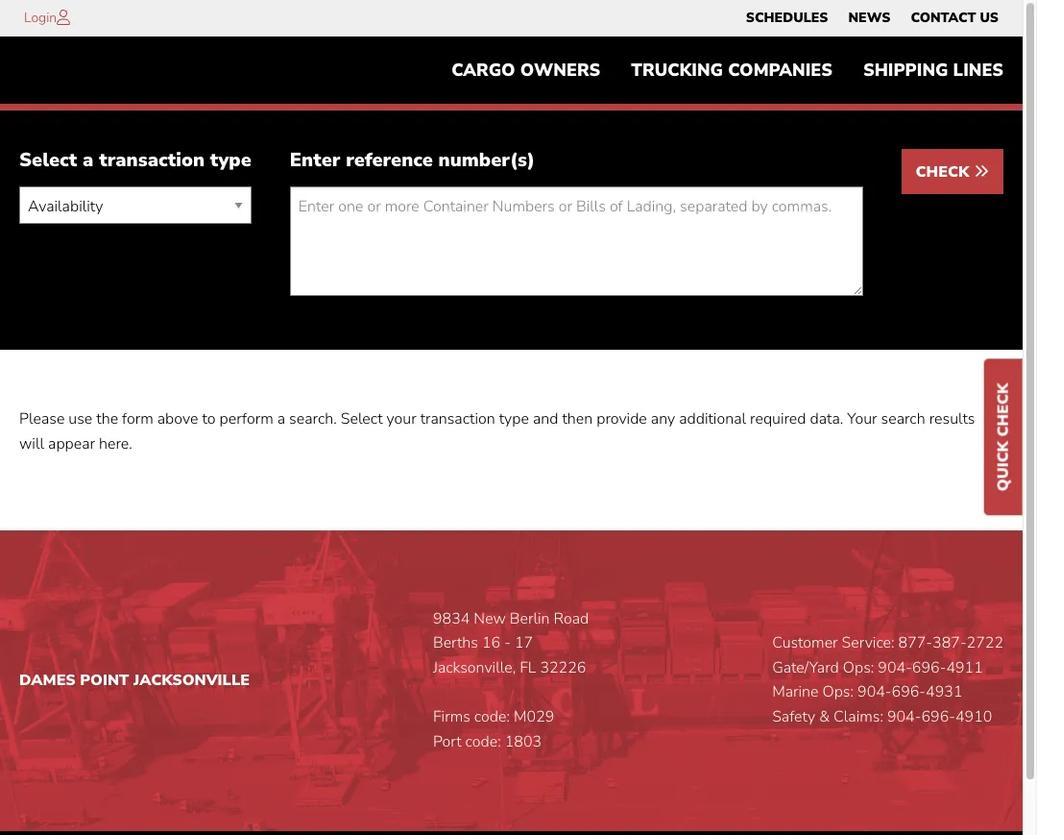 Task type: locate. For each thing, give the bounding box(es) containing it.
type
[[210, 147, 252, 173], [499, 409, 529, 430]]

schedules link
[[746, 5, 829, 32]]

check
[[916, 162, 974, 183], [994, 383, 1015, 436]]

0 vertical spatial type
[[210, 147, 252, 173]]

menu bar down schedules link
[[436, 51, 1020, 90]]

1 vertical spatial a
[[277, 409, 285, 430]]

a inside please use the form above to perform a search. select your transaction type and then provide any additional required data. your search results will appear here.
[[277, 409, 285, 430]]

1 horizontal spatial select
[[341, 409, 383, 430]]

696-
[[913, 657, 947, 678], [892, 682, 926, 703], [922, 706, 956, 727]]

0 vertical spatial a
[[83, 147, 94, 173]]

type inside please use the form above to perform a search. select your transaction type and then provide any additional required data. your search results will appear here.
[[499, 409, 529, 430]]

ops:
[[844, 657, 875, 678], [823, 682, 854, 703]]

0 horizontal spatial check
[[916, 162, 974, 183]]

the
[[96, 409, 118, 430]]

provide
[[597, 409, 647, 430]]

safety
[[773, 706, 816, 727]]

1 vertical spatial select
[[341, 409, 383, 430]]

type left enter
[[210, 147, 252, 173]]

use
[[69, 409, 93, 430]]

m029
[[514, 706, 555, 727]]

0 vertical spatial transaction
[[99, 147, 205, 173]]

code: right port
[[466, 731, 501, 752]]

1 vertical spatial menu bar
[[436, 51, 1020, 90]]

transaction inside please use the form above to perform a search. select your transaction type and then provide any additional required data. your search results will appear here.
[[421, 409, 496, 430]]

transaction
[[99, 147, 205, 173], [421, 409, 496, 430]]

will
[[19, 433, 44, 454]]

cargo owners
[[452, 59, 601, 82]]

code: up 1803
[[475, 706, 510, 727]]

then
[[563, 409, 593, 430]]

jacksonville,
[[433, 657, 516, 678]]

login link
[[24, 9, 57, 27]]

1 vertical spatial type
[[499, 409, 529, 430]]

to
[[202, 409, 216, 430]]

&
[[820, 706, 830, 727]]

a
[[83, 147, 94, 173], [277, 409, 285, 430]]

0 vertical spatial code:
[[475, 706, 510, 727]]

marine
[[773, 682, 819, 703]]

0 vertical spatial check
[[916, 162, 974, 183]]

menu bar
[[736, 5, 1009, 32], [436, 51, 1020, 90]]

footer containing 9834 new berlin road
[[0, 530, 1023, 835]]

-
[[505, 632, 511, 654]]

login
[[24, 9, 57, 27]]

menu bar up shipping
[[736, 5, 1009, 32]]

new
[[474, 608, 506, 629]]

0 vertical spatial select
[[19, 147, 77, 173]]

0 horizontal spatial transaction
[[99, 147, 205, 173]]

0 vertical spatial menu bar
[[736, 5, 1009, 32]]

point
[[80, 669, 129, 690]]

0 horizontal spatial type
[[210, 147, 252, 173]]

904- right the claims: at the right bottom of page
[[888, 706, 922, 727]]

quick
[[994, 441, 1015, 491]]

904-
[[879, 657, 913, 678], [858, 682, 892, 703], [888, 706, 922, 727]]

1 horizontal spatial check
[[994, 383, 1015, 436]]

contact
[[911, 9, 977, 27]]

1 vertical spatial transaction
[[421, 409, 496, 430]]

customer service: 877-387-2722 gate/yard ops: 904-696-4911 marine ops: 904-696-4931 safety & claims: 904-696-4910
[[773, 632, 1004, 727]]

387-
[[933, 632, 967, 654]]

type left and
[[499, 409, 529, 430]]

904- up the claims: at the right bottom of page
[[858, 682, 892, 703]]

quick check link
[[985, 359, 1023, 515]]

reference
[[346, 147, 433, 173]]

required
[[751, 409, 807, 430]]

customer
[[773, 632, 838, 654]]

1 horizontal spatial transaction
[[421, 409, 496, 430]]

companies
[[729, 59, 833, 82]]

904- down 877-
[[879, 657, 913, 678]]

shipping
[[864, 59, 949, 82]]

form
[[122, 409, 154, 430]]

us
[[981, 9, 999, 27]]

1 horizontal spatial a
[[277, 409, 285, 430]]

footer
[[0, 530, 1023, 835]]

1 horizontal spatial type
[[499, 409, 529, 430]]

select
[[19, 147, 77, 173], [341, 409, 383, 430]]

trucking companies
[[632, 59, 833, 82]]

berlin
[[510, 608, 550, 629]]

perform
[[220, 409, 274, 430]]

your
[[848, 409, 878, 430]]

search
[[882, 409, 926, 430]]

1 vertical spatial code:
[[466, 731, 501, 752]]

firms
[[433, 706, 471, 727]]

shipping lines link
[[848, 51, 1020, 90]]

0 horizontal spatial select
[[19, 147, 77, 173]]

search.
[[289, 409, 337, 430]]

1 vertical spatial check
[[994, 383, 1015, 436]]

select inside please use the form above to perform a search. select your transaction type and then provide any additional required data. your search results will appear here.
[[341, 409, 383, 430]]

ops: down service:
[[844, 657, 875, 678]]

ops: up the &
[[823, 682, 854, 703]]

check inside button
[[916, 162, 974, 183]]

code:
[[475, 706, 510, 727], [466, 731, 501, 752]]

user image
[[57, 10, 70, 25]]



Task type: describe. For each thing, give the bounding box(es) containing it.
check button
[[902, 149, 1004, 194]]

9834 new berlin road berths 16 - 17 jacksonville, fl 32226
[[433, 608, 589, 678]]

firms code:  m029 port code:  1803
[[433, 706, 555, 752]]

lines
[[954, 59, 1004, 82]]

any
[[651, 409, 676, 430]]

trucking companies link
[[616, 51, 848, 90]]

0 vertical spatial 696-
[[913, 657, 947, 678]]

fl
[[520, 657, 537, 678]]

4931
[[926, 682, 963, 703]]

number(s)
[[439, 147, 535, 173]]

news link
[[849, 5, 891, 32]]

service:
[[842, 632, 895, 654]]

Enter reference number(s) text field
[[290, 187, 863, 296]]

1 vertical spatial ops:
[[823, 682, 854, 703]]

berths
[[433, 632, 479, 654]]

enter
[[290, 147, 341, 173]]

4910
[[956, 706, 993, 727]]

17
[[515, 632, 533, 654]]

angle double right image
[[974, 164, 990, 179]]

2722
[[967, 632, 1004, 654]]

above
[[157, 409, 198, 430]]

results
[[930, 409, 976, 430]]

port
[[433, 731, 462, 752]]

select a transaction type
[[19, 147, 252, 173]]

news
[[849, 9, 891, 27]]

claims:
[[834, 706, 884, 727]]

cargo owners link
[[436, 51, 616, 90]]

jacksonville
[[134, 669, 250, 690]]

shipping lines
[[864, 59, 1004, 82]]

2 vertical spatial 696-
[[922, 706, 956, 727]]

owners
[[521, 59, 601, 82]]

trucking
[[632, 59, 724, 82]]

1 vertical spatial 904-
[[858, 682, 892, 703]]

cargo
[[452, 59, 516, 82]]

your
[[387, 409, 417, 430]]

menu bar containing schedules
[[736, 5, 1009, 32]]

road
[[554, 608, 589, 629]]

gate/yard
[[773, 657, 840, 678]]

4911
[[947, 657, 984, 678]]

dames point jacksonville
[[19, 669, 250, 690]]

please use the form above to perform a search. select your transaction type and then provide any additional required data. your search results will appear here.
[[19, 409, 976, 454]]

enter reference number(s)
[[290, 147, 535, 173]]

0 vertical spatial 904-
[[879, 657, 913, 678]]

contact us
[[911, 9, 999, 27]]

dames
[[19, 669, 76, 690]]

9834
[[433, 608, 470, 629]]

0 vertical spatial ops:
[[844, 657, 875, 678]]

877-
[[899, 632, 933, 654]]

32226
[[540, 657, 587, 678]]

appear
[[48, 433, 95, 454]]

contact us link
[[911, 5, 999, 32]]

menu bar containing cargo owners
[[436, 51, 1020, 90]]

0 horizontal spatial a
[[83, 147, 94, 173]]

here.
[[99, 433, 132, 454]]

2 vertical spatial 904-
[[888, 706, 922, 727]]

and
[[533, 409, 559, 430]]

please
[[19, 409, 65, 430]]

1 vertical spatial 696-
[[892, 682, 926, 703]]

1803
[[505, 731, 542, 752]]

quick check
[[994, 383, 1015, 491]]

16
[[482, 632, 501, 654]]

data.
[[811, 409, 844, 430]]

additional
[[680, 409, 747, 430]]

schedules
[[746, 9, 829, 27]]



Task type: vqa. For each thing, say whether or not it's contained in the screenshot.
the 'check' inside the Quick Check link
no



